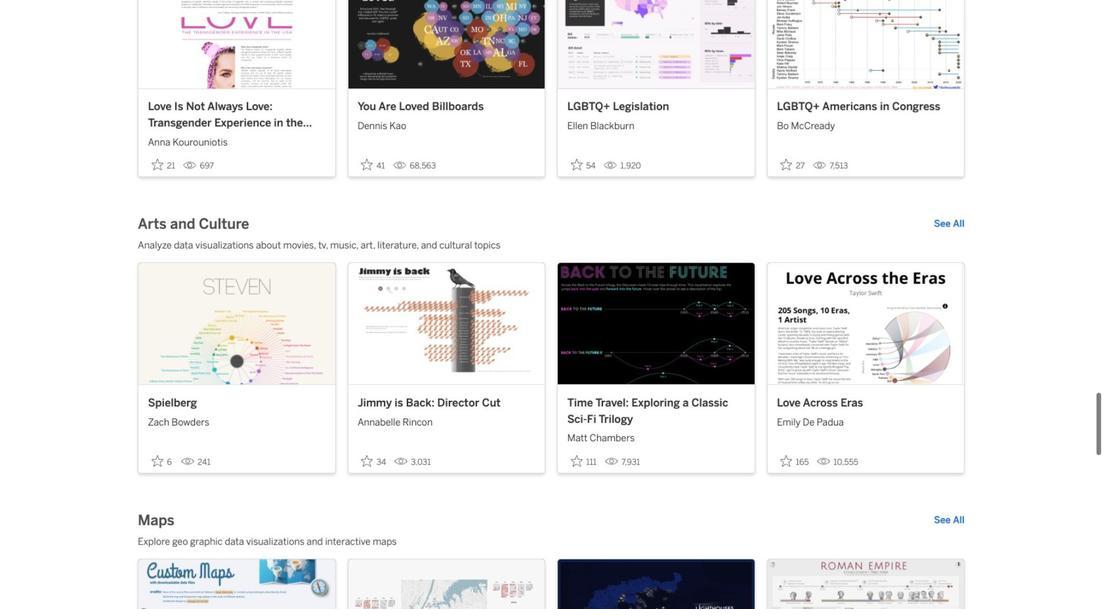Task type: vqa. For each thing, say whether or not it's contained in the screenshot.
2023
no



Task type: describe. For each thing, give the bounding box(es) containing it.
arts and culture heading
[[138, 215, 249, 234]]

see all maps element
[[935, 514, 965, 528]]



Task type: locate. For each thing, give the bounding box(es) containing it.
explore geo graphic data visualizations and interactive maps element
[[138, 536, 965, 550]]

add favorite image
[[152, 159, 163, 171], [571, 159, 583, 171], [152, 456, 163, 467], [361, 456, 373, 467]]

workbook thumbnail image
[[139, 0, 335, 89], [348, 0, 545, 89], [558, 0, 755, 89], [768, 0, 965, 89], [139, 263, 335, 385], [348, 263, 545, 385], [558, 263, 755, 385], [768, 263, 965, 385]]

analyze data visualizations about movies, tv, music, art, literature, and cultural topics element
[[138, 239, 965, 253]]

Add Favorite button
[[148, 155, 179, 174], [358, 155, 389, 174], [568, 155, 600, 174], [778, 155, 809, 174], [148, 452, 176, 471], [358, 452, 390, 471], [568, 452, 601, 471], [778, 452, 813, 471]]

see all arts and culture element
[[935, 218, 965, 232]]

maps heading
[[138, 512, 175, 531]]

add favorite image
[[361, 159, 373, 171], [781, 159, 793, 171], [571, 456, 583, 467], [781, 456, 793, 467]]



